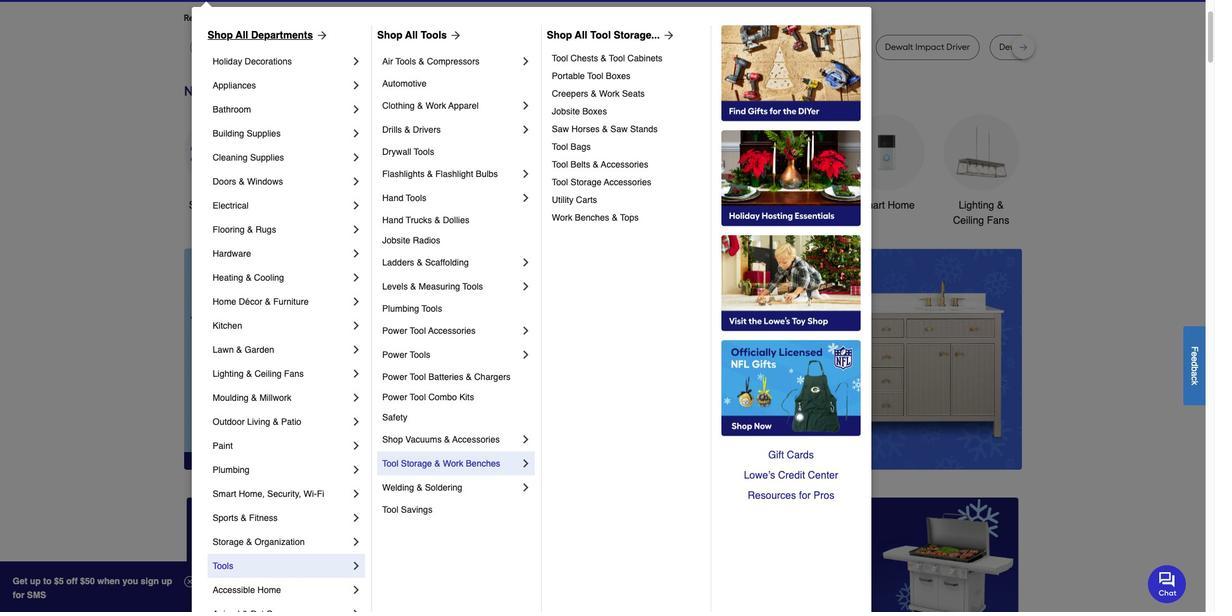 Task type: vqa. For each thing, say whether or not it's contained in the screenshot.
Warranty Guide link
no



Task type: locate. For each thing, give the bounding box(es) containing it.
patio
[[281, 417, 301, 427]]

1 horizontal spatial home
[[257, 585, 281, 596]]

living
[[247, 417, 270, 427]]

air
[[382, 56, 393, 66]]

work up welding & soldering 'link'
[[443, 459, 463, 469]]

hardware link
[[213, 242, 350, 266]]

ladders & scaffolding link
[[382, 251, 520, 275]]

arrow right image for shop all tool storage...
[[660, 29, 675, 42]]

1 hand from the top
[[382, 193, 403, 203]]

tool belts & accessories
[[552, 160, 648, 170]]

4 bit from the left
[[1047, 42, 1057, 53]]

power for power tools
[[382, 350, 407, 360]]

1 vertical spatial jobsite
[[382, 235, 410, 246]]

up to 30 percent off select grills and accessories. image
[[755, 498, 1019, 613]]

shop all tool storage...
[[547, 30, 660, 41]]

1 vertical spatial lighting & ceiling fans
[[213, 369, 304, 379]]

hand trucks & dollies
[[382, 215, 469, 225]]

plumbing
[[382, 304, 419, 314], [213, 465, 250, 475]]

smart inside 'link'
[[213, 489, 236, 499]]

outdoor living & patio link
[[213, 410, 350, 434]]

smart for smart home, security, wi-fi
[[213, 489, 236, 499]]

0 vertical spatial hand
[[382, 193, 403, 203]]

1 horizontal spatial up
[[161, 577, 172, 587]]

levels & measuring tools link
[[382, 275, 520, 299]]

all up chests
[[575, 30, 588, 41]]

3 drill from the left
[[757, 42, 772, 53]]

chevron right image for air tools & compressors
[[520, 55, 532, 68]]

searches
[[247, 13, 284, 23]]

boxes inside portable tool boxes link
[[606, 71, 631, 81]]

impact
[[504, 42, 533, 53], [801, 42, 830, 53], [915, 42, 944, 53]]

1 horizontal spatial lighting & ceiling fans
[[953, 200, 1010, 227]]

home
[[888, 200, 915, 211], [213, 297, 236, 307], [257, 585, 281, 596]]

benches
[[575, 213, 609, 223], [466, 459, 500, 469]]

windows
[[247, 177, 283, 187]]

shop vacuums & accessories link
[[382, 428, 520, 452]]

benches down shop vacuums & accessories link
[[466, 459, 500, 469]]

dewalt for dewalt
[[200, 42, 228, 53]]

tool left bags
[[552, 142, 568, 152]]

1 vertical spatial plumbing
[[213, 465, 250, 475]]

1 horizontal spatial benches
[[575, 213, 609, 223]]

0 horizontal spatial decorations
[[245, 56, 292, 66]]

0 vertical spatial kitchen
[[565, 200, 599, 211]]

shop up impact driver bit
[[547, 30, 572, 41]]

1 horizontal spatial shop
[[382, 435, 403, 445]]

clothing & work apparel
[[382, 101, 479, 111]]

0 vertical spatial smart
[[858, 200, 885, 211]]

1 bit from the left
[[380, 42, 391, 53]]

0 horizontal spatial home
[[213, 297, 236, 307]]

0 vertical spatial decorations
[[245, 56, 292, 66]]

0 horizontal spatial tools link
[[213, 554, 350, 579]]

holiday
[[213, 56, 242, 66]]

supplies up windows
[[250, 153, 284, 163]]

get
[[13, 577, 27, 587]]

smart
[[858, 200, 885, 211], [213, 489, 236, 499]]

tool left belts on the left of page
[[552, 160, 568, 170]]

boxes down the tool chests & tool cabinets link
[[606, 71, 631, 81]]

0 horizontal spatial lighting
[[213, 369, 244, 379]]

jobsite up 'ladders'
[[382, 235, 410, 246]]

flooring & rugs link
[[213, 218, 350, 242]]

1 horizontal spatial arrow right image
[[998, 359, 1011, 372]]

1 saw from the left
[[552, 124, 569, 134]]

2 horizontal spatial driver
[[947, 42, 970, 53]]

0 horizontal spatial shop
[[189, 200, 213, 211]]

a
[[1190, 372, 1200, 377]]

tool down welding
[[382, 505, 399, 515]]

0 horizontal spatial lighting & ceiling fans link
[[213, 362, 350, 386]]

arrow right image up cabinets
[[660, 29, 675, 42]]

0 horizontal spatial kitchen
[[213, 321, 242, 331]]

1 dewalt from the left
[[200, 42, 228, 53]]

plumbing for plumbing
[[213, 465, 250, 475]]

1 horizontal spatial fans
[[987, 215, 1010, 227]]

0 horizontal spatial up
[[30, 577, 41, 587]]

resources for pros
[[748, 491, 835, 502]]

accessible
[[213, 585, 255, 596]]

lowe's credit center link
[[722, 466, 861, 486]]

lowe's
[[744, 470, 775, 482]]

get up to 2 free select tools or batteries when you buy 1 with select purchases. image
[[186, 498, 451, 613]]

impact for impact driver bit
[[504, 42, 533, 53]]

chevron right image for tool storage & work benches
[[520, 458, 532, 470]]

bulbs
[[476, 169, 498, 179]]

all down the recommended searches for you at the top left
[[236, 30, 248, 41]]

1 set from the left
[[630, 42, 643, 53]]

all for tool
[[575, 30, 588, 41]]

1 horizontal spatial storage
[[401, 459, 432, 469]]

2 dewalt from the left
[[257, 42, 285, 53]]

1 vertical spatial hand
[[382, 215, 403, 225]]

kitchen for kitchen
[[213, 321, 242, 331]]

1 horizontal spatial decorations
[[480, 215, 534, 227]]

0 vertical spatial benches
[[575, 213, 609, 223]]

1 horizontal spatial bathroom
[[770, 200, 813, 211]]

1 impact from the left
[[504, 42, 533, 53]]

shop these last-minute gifts. $99 or less. quantities are limited and won't last. image
[[184, 249, 388, 470]]

storage inside 'link'
[[401, 459, 432, 469]]

welding
[[382, 483, 414, 493]]

decorations for holiday
[[245, 56, 292, 66]]

arrow right image
[[313, 29, 328, 42], [660, 29, 675, 42]]

dewalt tool
[[257, 42, 304, 53]]

0 vertical spatial bathroom
[[213, 104, 251, 115]]

chevron right image for cleaning supplies
[[350, 151, 363, 164]]

chevron right image for clothing & work apparel
[[520, 99, 532, 112]]

0 vertical spatial plumbing
[[382, 304, 419, 314]]

2 power from the top
[[382, 350, 407, 360]]

power tool accessories link
[[382, 319, 520, 343]]

2 vertical spatial for
[[13, 591, 24, 601]]

saw down jobsite boxes link
[[611, 124, 628, 134]]

drills & drivers link
[[382, 118, 520, 142]]

0 horizontal spatial jobsite
[[382, 235, 410, 246]]

ladders & scaffolding
[[382, 258, 469, 268]]

1 horizontal spatial set
[[1059, 42, 1072, 53]]

hand for hand trucks & dollies
[[382, 215, 403, 225]]

smart for smart home
[[858, 200, 885, 211]]

kitchen up work benches & tops
[[565, 200, 599, 211]]

0 horizontal spatial impact
[[504, 42, 533, 53]]

clothing & work apparel link
[[382, 94, 520, 118]]

1 vertical spatial lighting & ceiling fans link
[[213, 362, 350, 386]]

tops
[[620, 213, 639, 223]]

rugs
[[256, 225, 276, 235]]

impact for impact driver
[[801, 42, 830, 53]]

0 vertical spatial supplies
[[247, 128, 281, 139]]

4 dewalt from the left
[[727, 42, 755, 53]]

1 power from the top
[[382, 326, 407, 336]]

2 hand from the top
[[382, 215, 403, 225]]

chevron right image for lighting & ceiling fans
[[350, 368, 363, 380]]

flashlights & flashlight bulbs
[[382, 169, 498, 179]]

0 horizontal spatial outdoor
[[213, 417, 245, 427]]

None search field
[[472, 0, 817, 3]]

2 vertical spatial home
[[257, 585, 281, 596]]

shop for shop all tool storage...
[[547, 30, 572, 41]]

2 driver from the left
[[832, 42, 856, 53]]

visit the lowe's toy shop. image
[[722, 235, 861, 332]]

bit for dewalt drill bit
[[380, 42, 391, 53]]

supplies for building supplies
[[247, 128, 281, 139]]

1 horizontal spatial ceiling
[[953, 215, 984, 227]]

chevron right image for kitchen
[[350, 320, 363, 332]]

scroll to item #4 image
[[742, 447, 772, 452]]

bags
[[571, 142, 591, 152]]

find gifts for the diyer. image
[[722, 25, 861, 122]]

shop down recommended
[[208, 30, 233, 41]]

& inside 'link'
[[435, 459, 440, 469]]

deals
[[229, 200, 255, 211]]

outdoor down moulding
[[213, 417, 245, 427]]

1 horizontal spatial for
[[286, 13, 297, 23]]

0 horizontal spatial saw
[[552, 124, 569, 134]]

0 horizontal spatial benches
[[466, 459, 500, 469]]

0 vertical spatial arrow right image
[[447, 29, 462, 42]]

2 horizontal spatial for
[[799, 491, 811, 502]]

jobsite down creepers
[[552, 106, 580, 116]]

chevron right image for outdoor living & patio
[[350, 416, 363, 429]]

chevron right image for home décor & furniture
[[350, 296, 363, 308]]

5 dewalt from the left
[[885, 42, 913, 53]]

1 vertical spatial smart
[[213, 489, 236, 499]]

resources
[[748, 491, 796, 502]]

saw up tool bags
[[552, 124, 569, 134]]

lawn
[[213, 345, 234, 355]]

lighting & ceiling fans link
[[943, 115, 1019, 228], [213, 362, 350, 386]]

0 vertical spatial outdoor
[[660, 200, 697, 211]]

chevron right image for doors & windows
[[350, 175, 363, 188]]

chevron right image for welding & soldering
[[520, 482, 532, 494]]

0 vertical spatial lighting & ceiling fans
[[953, 200, 1010, 227]]

2 horizontal spatial home
[[888, 200, 915, 211]]

3 power from the top
[[382, 372, 407, 382]]

dewalt for dewalt impact driver
[[885, 42, 913, 53]]

1 horizontal spatial plumbing
[[382, 304, 419, 314]]

1 vertical spatial ceiling
[[255, 369, 282, 379]]

cooling
[[254, 273, 284, 283]]

chevron right image for sports & fitness
[[350, 512, 363, 525]]

chevron right image for smart home, security, wi-fi
[[350, 488, 363, 501]]

sms
[[27, 591, 46, 601]]

accessories down 'safety' link
[[452, 435, 500, 445]]

heating & cooling
[[213, 273, 284, 283]]

tool left combo
[[410, 392, 426, 403]]

1 up from the left
[[30, 577, 41, 587]]

accessories inside tool storage accessories link
[[604, 177, 651, 187]]

benches down the kitchen faucets
[[575, 213, 609, 223]]

1 vertical spatial kitchen
[[213, 321, 242, 331]]

power up power tools
[[382, 326, 407, 336]]

1 vertical spatial arrow right image
[[998, 359, 1011, 372]]

2 up from the left
[[161, 577, 172, 587]]

bathroom link
[[213, 97, 350, 122], [754, 115, 829, 213]]

for left "pros"
[[799, 491, 811, 502]]

air tools & compressors link
[[382, 49, 520, 73]]

arrow right image for shop all departments
[[313, 29, 328, 42]]

outdoor inside outdoor tools & equipment
[[660, 200, 697, 211]]

chat invite button image
[[1148, 565, 1187, 604]]

1 vertical spatial supplies
[[250, 153, 284, 163]]

storage up carts
[[571, 177, 602, 187]]

1 horizontal spatial shop
[[377, 30, 403, 41]]

2 shop from the left
[[377, 30, 403, 41]]

accessories up 'utility carts' link
[[604, 177, 651, 187]]

supplies up the cleaning supplies
[[247, 128, 281, 139]]

1 vertical spatial boxes
[[582, 106, 607, 116]]

2 horizontal spatial storage
[[571, 177, 602, 187]]

2 bit from the left
[[561, 42, 572, 53]]

jobsite inside jobsite boxes link
[[552, 106, 580, 116]]

chevron right image for flashlights & flashlight bulbs
[[520, 168, 532, 180]]

0 horizontal spatial shop
[[208, 30, 233, 41]]

0 vertical spatial for
[[286, 13, 297, 23]]

drills & drivers
[[382, 125, 441, 135]]

sign
[[141, 577, 159, 587]]

outdoor up equipment
[[660, 200, 697, 211]]

1 arrow right image from the left
[[313, 29, 328, 42]]

supplies inside 'link'
[[250, 153, 284, 163]]

chevron right image for heating & cooling
[[350, 272, 363, 284]]

flashlights & flashlight bulbs link
[[382, 162, 520, 186]]

arrow right image
[[447, 29, 462, 42], [998, 359, 1011, 372]]

arrow right image inside shop all tool storage... link
[[660, 29, 675, 42]]

for down get
[[13, 591, 24, 601]]

1 horizontal spatial tools link
[[374, 115, 450, 213]]

1 shop from the left
[[208, 30, 233, 41]]

chevron right image for power tool accessories
[[520, 325, 532, 337]]

power left arrow left icon on the bottom of page
[[382, 350, 407, 360]]

driver for impact driver bit
[[536, 42, 559, 53]]

tools inside outdoor tools & equipment
[[700, 200, 723, 211]]

all left deals
[[215, 200, 226, 211]]

soldering
[[425, 483, 462, 493]]

plumbing tools link
[[382, 299, 532, 319]]

2 impact from the left
[[801, 42, 830, 53]]

shop up air
[[377, 30, 403, 41]]

sports
[[213, 513, 238, 523]]

plumbing down paint
[[213, 465, 250, 475]]

boxes inside jobsite boxes link
[[582, 106, 607, 116]]

dollies
[[443, 215, 469, 225]]

flooring
[[213, 225, 245, 235]]

utility carts link
[[552, 191, 702, 209]]

0 horizontal spatial plumbing
[[213, 465, 250, 475]]

boxes down the creepers & work seats
[[582, 106, 607, 116]]

benches inside 'link'
[[466, 459, 500, 469]]

wi-
[[304, 489, 317, 499]]

accessories up tool storage accessories link
[[601, 160, 648, 170]]

saw horses & saw stands link
[[552, 120, 702, 138]]

hand down flashlights
[[382, 193, 403, 203]]

0 horizontal spatial set
[[630, 42, 643, 53]]

2 arrow right image from the left
[[660, 29, 675, 42]]

4 power from the top
[[382, 392, 407, 403]]

0 vertical spatial jobsite
[[552, 106, 580, 116]]

0 vertical spatial tools link
[[374, 115, 450, 213]]

shop
[[189, 200, 213, 211], [382, 435, 403, 445]]

jobsite inside jobsite radios link
[[382, 235, 410, 246]]

jobsite boxes link
[[552, 103, 702, 120]]

chevron right image for paint
[[350, 440, 363, 453]]

0 vertical spatial shop
[[189, 200, 213, 211]]

e up d
[[1190, 352, 1200, 357]]

chevron right image for accessible home
[[350, 584, 363, 597]]

shop all tools
[[377, 30, 447, 41]]

storage down "sports"
[[213, 537, 244, 547]]

hand down hand tools
[[382, 215, 403, 225]]

1 vertical spatial shop
[[382, 435, 403, 445]]

tool bags
[[552, 142, 591, 152]]

tool inside 'link'
[[382, 459, 399, 469]]

shop for shop all deals
[[189, 200, 213, 211]]

1 horizontal spatial smart
[[858, 200, 885, 211]]

impact driver bit
[[504, 42, 572, 53]]

1 horizontal spatial impact
[[801, 42, 830, 53]]

horses
[[572, 124, 600, 134]]

b
[[1190, 367, 1200, 372]]

1 vertical spatial benches
[[466, 459, 500, 469]]

all up air tools & compressors
[[405, 30, 418, 41]]

1 vertical spatial decorations
[[480, 215, 534, 227]]

scroll to item #5 element
[[772, 446, 805, 454]]

power for power tool accessories
[[382, 326, 407, 336]]

decorations down christmas
[[480, 215, 534, 227]]

recommended searches for you heading
[[184, 12, 1022, 25]]

for left you
[[286, 13, 297, 23]]

plumbing down levels
[[382, 304, 419, 314]]

4 drill from the left
[[1030, 42, 1045, 53]]

work down "utility"
[[552, 213, 572, 223]]

0 horizontal spatial for
[[13, 591, 24, 601]]

1 vertical spatial tools link
[[213, 554, 350, 579]]

up right "sign"
[[161, 577, 172, 587]]

christmas
[[484, 200, 529, 211]]

1 horizontal spatial lighting
[[959, 200, 994, 211]]

3 shop from the left
[[547, 30, 572, 41]]

smart home, security, wi-fi
[[213, 489, 324, 499]]

gift cards
[[768, 450, 814, 461]]

chevron right image
[[350, 103, 363, 116], [520, 123, 532, 136], [350, 127, 363, 140], [350, 151, 363, 164], [350, 175, 363, 188], [520, 192, 532, 204], [520, 256, 532, 269], [520, 280, 532, 293], [520, 325, 532, 337], [520, 349, 532, 361], [350, 392, 363, 404], [520, 434, 532, 446], [350, 464, 363, 477], [350, 536, 363, 549], [350, 560, 363, 573], [350, 584, 363, 597]]

arrow right image down you
[[313, 29, 328, 42]]

shop left electrical
[[189, 200, 213, 211]]

1 vertical spatial outdoor
[[213, 417, 245, 427]]

1 horizontal spatial outdoor
[[660, 200, 697, 211]]

building supplies
[[213, 128, 281, 139]]

hand inside "link"
[[382, 215, 403, 225]]

e up the b
[[1190, 357, 1200, 362]]

tool up portable
[[552, 53, 568, 63]]

dewalt for dewalt tool
[[257, 42, 285, 53]]

1 horizontal spatial jobsite
[[552, 106, 580, 116]]

power for power tool combo kits
[[382, 392, 407, 403]]

drywall tools
[[382, 147, 434, 157]]

1 vertical spatial fans
[[284, 369, 304, 379]]

2 horizontal spatial impact
[[915, 42, 944, 53]]

1 drill from the left
[[363, 42, 378, 53]]

hand
[[382, 193, 403, 203], [382, 215, 403, 225]]

portable tool boxes link
[[552, 67, 702, 85]]

jobsite radios link
[[382, 230, 532, 251]]

0 vertical spatial storage
[[571, 177, 602, 187]]

chests
[[571, 53, 598, 63]]

dewalt for dewalt drill bit
[[333, 42, 361, 53]]

shop down safety
[[382, 435, 403, 445]]

chevron right image
[[350, 55, 363, 68], [520, 55, 532, 68], [350, 79, 363, 92], [520, 99, 532, 112], [520, 168, 532, 180], [350, 199, 363, 212], [350, 223, 363, 236], [350, 247, 363, 260], [350, 272, 363, 284], [350, 296, 363, 308], [350, 320, 363, 332], [350, 344, 363, 356], [350, 368, 363, 380], [350, 416, 363, 429], [350, 440, 363, 453], [520, 458, 532, 470], [520, 482, 532, 494], [350, 488, 363, 501], [350, 512, 363, 525], [350, 608, 363, 613]]

dewalt drill bit
[[333, 42, 391, 53]]

you
[[122, 577, 138, 587]]

decorations down dewalt tool
[[245, 56, 292, 66]]

chevron right image for shop vacuums & accessories
[[520, 434, 532, 446]]

chevron right image for levels & measuring tools
[[520, 280, 532, 293]]

0 horizontal spatial smart
[[213, 489, 236, 499]]

kits
[[459, 392, 474, 403]]

1 vertical spatial lighting
[[213, 369, 244, 379]]

chevron right image for hand tools
[[520, 192, 532, 204]]

& inside "link"
[[435, 215, 440, 225]]

1 vertical spatial bathroom
[[770, 200, 813, 211]]

drill
[[363, 42, 378, 53], [601, 42, 616, 53], [757, 42, 772, 53], [1030, 42, 1045, 53]]

arrow right image inside shop all departments link
[[313, 29, 328, 42]]

up left to at the bottom left of the page
[[30, 577, 41, 587]]

3 dewalt from the left
[[333, 42, 361, 53]]

for
[[286, 13, 297, 23], [799, 491, 811, 502], [13, 591, 24, 601]]

1 horizontal spatial saw
[[611, 124, 628, 134]]

0 horizontal spatial storage
[[213, 537, 244, 547]]

all for tools
[[405, 30, 418, 41]]

2 e from the top
[[1190, 357, 1200, 362]]

1 horizontal spatial driver
[[832, 42, 856, 53]]

jobsite for jobsite boxes
[[552, 106, 580, 116]]

kitchen inside "link"
[[213, 321, 242, 331]]

apparel
[[448, 101, 479, 111]]

accessories down plumbing tools link
[[428, 326, 476, 336]]

tool up welding
[[382, 459, 399, 469]]

1 vertical spatial storage
[[401, 459, 432, 469]]

1 horizontal spatial lighting & ceiling fans link
[[943, 115, 1019, 228]]

storage up welding & soldering
[[401, 459, 432, 469]]

6 dewalt from the left
[[999, 42, 1028, 53]]

power down power tools
[[382, 372, 407, 382]]

chevron right image for electrical
[[350, 199, 363, 212]]

kitchen up lawn
[[213, 321, 242, 331]]

1 driver from the left
[[536, 42, 559, 53]]

2 horizontal spatial shop
[[547, 30, 572, 41]]

chevron right image for appliances
[[350, 79, 363, 92]]

shop for shop vacuums & accessories
[[382, 435, 403, 445]]

0 horizontal spatial driver
[[536, 42, 559, 53]]

drywall tools link
[[382, 142, 532, 162]]

chevron right image for holiday decorations
[[350, 55, 363, 68]]

power up safety
[[382, 392, 407, 403]]

automotive
[[382, 78, 427, 89]]

up
[[30, 577, 41, 587], [161, 577, 172, 587]]

chevron right image for bathroom
[[350, 103, 363, 116]]



Task type: describe. For each thing, give the bounding box(es) containing it.
3 bit from the left
[[618, 42, 628, 53]]

shop all tool storage... link
[[547, 28, 675, 43]]

hand tools
[[382, 193, 426, 203]]

belts
[[571, 160, 590, 170]]

dewalt for dewalt drill
[[727, 42, 755, 53]]

off
[[66, 577, 78, 587]]

you
[[299, 13, 314, 23]]

security,
[[267, 489, 301, 499]]

chevron right image for power tools
[[520, 349, 532, 361]]

for inside get up to $5 off $50 when you sign up for sms
[[13, 591, 24, 601]]

all for deals
[[215, 200, 226, 211]]

smart home
[[858, 200, 915, 211]]

outdoor for outdoor living & patio
[[213, 417, 245, 427]]

saw horses & saw stands
[[552, 124, 658, 134]]

storage & organization
[[213, 537, 305, 547]]

bit for impact driver bit
[[561, 42, 572, 53]]

plumbing for plumbing tools
[[382, 304, 419, 314]]

sports & fitness link
[[213, 506, 350, 530]]

power tool accessories
[[382, 326, 476, 336]]

tool up the creepers & work seats
[[587, 71, 604, 81]]

flooring & rugs
[[213, 225, 276, 235]]

for inside heading
[[286, 13, 297, 23]]

hand trucks & dollies link
[[382, 210, 532, 230]]

drill for dewalt drill
[[757, 42, 772, 53]]

2 set from the left
[[1059, 42, 1072, 53]]

hardware
[[213, 249, 251, 259]]

kitchen faucets
[[565, 200, 638, 211]]

paint
[[213, 441, 233, 451]]

tool belts & accessories link
[[552, 156, 702, 173]]

batteries
[[428, 372, 463, 382]]

air tools & compressors
[[382, 56, 480, 66]]

clothing
[[382, 101, 415, 111]]

f
[[1190, 346, 1200, 352]]

power tools link
[[382, 343, 520, 367]]

shop for shop all tools
[[377, 30, 403, 41]]

accessories inside shop vacuums & accessories link
[[452, 435, 500, 445]]

tool savings link
[[382, 500, 532, 520]]

seats
[[622, 89, 645, 99]]

lawn & garden
[[213, 345, 274, 355]]

smart home link
[[848, 115, 924, 213]]

3 impact from the left
[[915, 42, 944, 53]]

impact driver
[[801, 42, 856, 53]]

chevron right image for lawn & garden
[[350, 344, 363, 356]]

fi
[[317, 489, 324, 499]]

home for smart home
[[888, 200, 915, 211]]

2 vertical spatial storage
[[213, 537, 244, 547]]

storage for &
[[401, 459, 432, 469]]

arrow left image
[[419, 359, 432, 372]]

chevron right image for drills & drivers
[[520, 123, 532, 136]]

scroll to item #3 image
[[711, 447, 742, 452]]

decorations for christmas
[[480, 215, 534, 227]]

0 vertical spatial lighting & ceiling fans link
[[943, 115, 1019, 228]]

shop all deals link
[[184, 115, 260, 213]]

shop for shop all departments
[[208, 30, 233, 41]]

drills
[[382, 125, 402, 135]]

flashlights
[[382, 169, 425, 179]]

flashlight
[[435, 169, 473, 179]]

accessible home link
[[213, 579, 350, 603]]

f e e d b a c k
[[1190, 346, 1200, 385]]

arrow right image inside shop all tools link
[[447, 29, 462, 42]]

tool down arrow left icon on the bottom of page
[[410, 372, 426, 382]]

accessories inside power tool accessories link
[[428, 326, 476, 336]]

scaffolding
[[425, 258, 469, 268]]

f e e d b a c k button
[[1184, 326, 1206, 405]]

drill for dewalt drill bit set
[[1030, 42, 1045, 53]]

hand for hand tools
[[382, 193, 403, 203]]

dewalt drill bit set
[[999, 42, 1072, 53]]

holiday hosting essentials. image
[[722, 130, 861, 227]]

home for accessible home
[[257, 585, 281, 596]]

hand tools link
[[382, 186, 520, 210]]

home,
[[239, 489, 265, 499]]

garden
[[245, 345, 274, 355]]

0 horizontal spatial fans
[[284, 369, 304, 379]]

trucks
[[406, 215, 432, 225]]

chevron right image for hardware
[[350, 247, 363, 260]]

supplies for cleaning supplies
[[250, 153, 284, 163]]

resources for pros link
[[722, 486, 861, 506]]

storage for accessories
[[571, 177, 602, 187]]

0 vertical spatial lighting
[[959, 200, 994, 211]]

ladders
[[382, 258, 414, 268]]

0 horizontal spatial ceiling
[[255, 369, 282, 379]]

work up drivers
[[426, 101, 446, 111]]

accessories inside tool belts & accessories link
[[601, 160, 648, 170]]

0 vertical spatial fans
[[987, 215, 1010, 227]]

new deals every day during 25 days of deals image
[[184, 80, 1022, 102]]

chevron right image for building supplies
[[350, 127, 363, 140]]

2 drill from the left
[[601, 42, 616, 53]]

chargers
[[474, 372, 511, 382]]

tool down plumbing tools
[[410, 326, 426, 336]]

& inside 'link'
[[417, 483, 423, 493]]

0 horizontal spatial bathroom link
[[213, 97, 350, 122]]

gift cards link
[[722, 446, 861, 466]]

safety
[[382, 413, 407, 423]]

tool storage accessories
[[552, 177, 651, 187]]

dewalt for dewalt drill bit set
[[999, 42, 1028, 53]]

appliances link
[[213, 73, 350, 97]]

portable
[[552, 71, 585, 81]]

chevron right image for flooring & rugs
[[350, 223, 363, 236]]

recommended
[[184, 13, 245, 23]]

levels
[[382, 282, 408, 292]]

millwork
[[259, 393, 291, 403]]

heating & cooling link
[[213, 266, 350, 290]]

compressors
[[427, 56, 480, 66]]

utility
[[552, 195, 574, 205]]

cards
[[787, 450, 814, 461]]

plumbing link
[[213, 458, 350, 482]]

chevron right image for storage & organization
[[350, 536, 363, 549]]

utility carts
[[552, 195, 597, 205]]

& inside outdoor tools & equipment
[[726, 200, 733, 211]]

chevron right image for ladders & scaffolding
[[520, 256, 532, 269]]

3 driver from the left
[[947, 42, 970, 53]]

décor
[[239, 297, 262, 307]]

chevron right image for moulding & millwork
[[350, 392, 363, 404]]

work inside 'link'
[[443, 459, 463, 469]]

heating
[[213, 273, 243, 283]]

kitchen for kitchen faucets
[[565, 200, 599, 211]]

power tool batteries & chargers
[[382, 372, 511, 382]]

cabinets
[[628, 53, 663, 63]]

portable tool boxes
[[552, 71, 631, 81]]

chevron right image for tools
[[350, 560, 363, 573]]

drill for dewalt drill bit
[[363, 42, 378, 53]]

work left seats
[[599, 89, 620, 99]]

creepers
[[552, 89, 588, 99]]

1 e from the top
[[1190, 352, 1200, 357]]

all for departments
[[236, 30, 248, 41]]

outdoor tools & equipment
[[660, 200, 733, 227]]

1 horizontal spatial bathroom link
[[754, 115, 829, 213]]

0 horizontal spatial bathroom
[[213, 104, 251, 115]]

tool down recommended searches for you heading
[[590, 30, 611, 41]]

tool down drill bit set
[[609, 53, 625, 63]]

power tool combo kits
[[382, 392, 474, 403]]

safety link
[[382, 408, 532, 428]]

cleaning supplies link
[[213, 146, 350, 170]]

shop all tools link
[[377, 28, 462, 43]]

power tool batteries & chargers link
[[382, 367, 532, 387]]

power for power tool batteries & chargers
[[382, 372, 407, 382]]

shop vacuums & accessories
[[382, 435, 500, 445]]

tool up "utility"
[[552, 177, 568, 187]]

scroll to item #2 image
[[681, 447, 711, 452]]

power tool combo kits link
[[382, 387, 532, 408]]

0 horizontal spatial lighting & ceiling fans
[[213, 369, 304, 379]]

0 vertical spatial ceiling
[[953, 215, 984, 227]]

1 vertical spatial home
[[213, 297, 236, 307]]

power tools
[[382, 350, 430, 360]]

jobsite for jobsite radios
[[382, 235, 410, 246]]

work benches & tops
[[552, 213, 639, 223]]

up to 35 percent off select small appliances. image
[[471, 498, 735, 613]]

electrical
[[213, 201, 249, 211]]

faucets
[[602, 200, 638, 211]]

tool storage & work benches
[[382, 459, 500, 469]]

2 saw from the left
[[611, 124, 628, 134]]

creepers & work seats
[[552, 89, 645, 99]]

bit for dewalt drill bit set
[[1047, 42, 1057, 53]]

outdoor for outdoor tools & equipment
[[660, 200, 697, 211]]

doors & windows
[[213, 177, 283, 187]]

christmas decorations
[[480, 200, 534, 227]]

$50
[[80, 577, 95, 587]]

up to 40 percent off select vanities. plus get free local delivery on select vanities. image
[[409, 249, 1022, 470]]

welding & soldering link
[[382, 476, 520, 500]]

officially licensed n f l gifts. shop now. image
[[722, 341, 861, 437]]

storage...
[[614, 30, 660, 41]]

chevron right image for plumbing
[[350, 464, 363, 477]]

driver for impact driver
[[832, 42, 856, 53]]

1 vertical spatial for
[[799, 491, 811, 502]]

tool savings
[[382, 505, 433, 515]]



